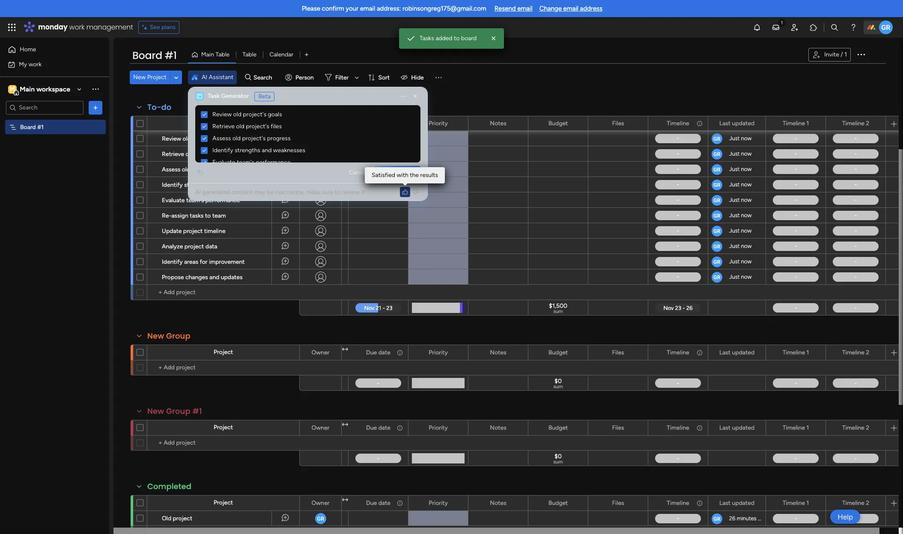 Task type: vqa. For each thing, say whether or not it's contained in the screenshot.
Last updated field
yes



Task type: describe. For each thing, give the bounding box(es) containing it.
4 priority from the top
[[429, 500, 448, 507]]

task generator image
[[195, 92, 204, 101]]

with
[[397, 172, 408, 179]]

2 timeline 2 field from the top
[[840, 348, 871, 358]]

table inside main table button
[[215, 51, 230, 58]]

10 just now from the top
[[729, 274, 752, 280]]

2 2 from the top
[[866, 349, 869, 356]]

new group #1
[[147, 406, 202, 417]]

may
[[254, 189, 265, 196]]

calendar
[[269, 51, 293, 58]]

4 last updated from the top
[[719, 500, 754, 507]]

1 budget field from the top
[[546, 119, 570, 128]]

4 timeline 1 from the top
[[783, 500, 809, 507]]

1 just now from the top
[[729, 135, 752, 142]]

0 horizontal spatial files
[[220, 151, 231, 158]]

1 last updated from the top
[[719, 120, 754, 127]]

data
[[205, 243, 217, 250]]

do
[[161, 102, 171, 113]]

analyze project data
[[162, 243, 217, 250]]

5 just from the top
[[729, 197, 740, 203]]

9 just from the top
[[729, 259, 740, 265]]

change email address link
[[539, 5, 602, 12]]

ai generated content may be inaccurate, make sure to review it
[[195, 189, 365, 196]]

3 notes from the top
[[490, 425, 506, 432]]

3 now from the top
[[741, 166, 752, 173]]

1 vertical spatial progress
[[217, 166, 240, 173]]

budget for 1st budget field from the bottom
[[548, 500, 568, 507]]

email for change email address
[[563, 5, 578, 12]]

retrieve inside retrieve old project's files field
[[212, 123, 235, 130]]

0 horizontal spatial menu image
[[400, 93, 407, 100]]

26
[[729, 516, 735, 522]]

1 vertical spatial retrieve old project's files
[[162, 151, 231, 158]]

and inside field
[[262, 147, 272, 154]]

3 owner field from the top
[[309, 499, 332, 508]]

filter button
[[321, 71, 362, 84]]

person
[[295, 74, 314, 81]]

7 just from the top
[[729, 228, 740, 234]]

3 priority field from the top
[[427, 424, 450, 433]]

2 timeline 2 from the top
[[842, 349, 869, 356]]

2 $0 from the top
[[555, 453, 562, 461]]

4 timeline 1 field from the top
[[780, 499, 811, 508]]

inaccurate,
[[275, 189, 305, 196]]

4 notes field from the top
[[488, 499, 509, 508]]

To-do field
[[145, 102, 174, 113]]

hide button
[[397, 71, 429, 84]]

please
[[302, 5, 320, 12]]

1 vertical spatial goals
[[217, 135, 232, 143]]

6 just now from the top
[[729, 212, 752, 219]]

arrow down image
[[352, 72, 362, 83]]

1 due from the top
[[366, 349, 377, 356]]

work for monday
[[69, 22, 85, 32]]

2 timeline 1 field from the top
[[780, 348, 811, 358]]

generated
[[202, 189, 230, 196]]

content
[[231, 189, 253, 196]]

new for new group #1
[[147, 406, 164, 417]]

6 now from the top
[[741, 212, 752, 219]]

items
[[402, 169, 417, 176]]

3 timeline 1 from the top
[[783, 425, 809, 432]]

#1 inside new group #1 field
[[192, 406, 202, 417]]

completed
[[147, 482, 191, 492]]

evaluate team's performance
[[162, 197, 240, 204]]

review inside field
[[212, 111, 232, 118]]

board #1 inside field
[[132, 48, 177, 63]]

robinsongreg175@gmail.com
[[402, 5, 486, 12]]

new project
[[133, 74, 167, 81]]

1 now from the top
[[741, 135, 752, 142]]

1 timeline 1 field from the top
[[780, 119, 811, 128]]

project's inside field
[[246, 123, 269, 130]]

4 now from the top
[[741, 182, 752, 188]]

invite / 1 button
[[808, 48, 851, 62]]

10 now from the top
[[741, 274, 752, 280]]

1 priority from the top
[[429, 120, 448, 127]]

4 just from the top
[[729, 182, 740, 188]]

project for new group #1
[[214, 424, 233, 432]]

1 $0 from the top
[[555, 378, 562, 385]]

0 horizontal spatial strengths
[[184, 182, 210, 189]]

project for data
[[184, 243, 204, 250]]

4 last from the top
[[719, 500, 731, 507]]

add items
[[390, 169, 417, 176]]

help button
[[830, 510, 860, 525]]

to inside tasks added to board 'alert'
[[454, 35, 460, 42]]

7 just now from the top
[[729, 228, 752, 234]]

2 vertical spatial to
[[205, 212, 211, 220]]

10 just from the top
[[729, 274, 740, 280]]

2 just from the top
[[729, 151, 740, 157]]

Board #1 field
[[130, 48, 179, 63]]

assess inside 'field'
[[212, 135, 231, 142]]

angle down image
[[174, 74, 178, 81]]

invite / 1
[[824, 51, 847, 58]]

new group
[[147, 331, 190, 342]]

Review old project's goals field
[[210, 109, 417, 120]]

column information image for 3rd due date field from the bottom
[[396, 350, 403, 356]]

1 v2 expand column image from the top
[[342, 346, 348, 354]]

board #1 inside list box
[[20, 124, 44, 131]]

work for my
[[29, 61, 42, 68]]

no file image
[[614, 134, 621, 144]]

person button
[[282, 71, 319, 84]]

assign
[[171, 212, 188, 220]]

1 owner field from the top
[[309, 348, 332, 358]]

1 notes field from the top
[[488, 119, 509, 128]]

4 notes from the top
[[490, 500, 506, 507]]

to-do
[[147, 102, 171, 113]]

2 due from the top
[[366, 425, 377, 432]]

4 just now from the top
[[729, 182, 752, 188]]

3 notes field from the top
[[488, 424, 509, 433]]

date for 1st due date field from the bottom
[[378, 500, 390, 507]]

3 last from the top
[[719, 425, 731, 432]]

1 vertical spatial review
[[162, 135, 181, 143]]

date for 3rd due date field from the bottom
[[378, 349, 390, 356]]

management
[[86, 22, 133, 32]]

Assess old project's progress field
[[210, 133, 417, 144]]

greg robinson image
[[879, 21, 893, 34]]

your
[[346, 5, 358, 12]]

minutes
[[737, 516, 757, 522]]

my work
[[19, 61, 42, 68]]

2 priority from the top
[[429, 349, 448, 356]]

2 + add project text field from the top
[[152, 438, 295, 449]]

old inside field
[[233, 111, 242, 118]]

date for 2nd due date field from the top of the page
[[378, 425, 390, 432]]

beta
[[258, 93, 271, 100]]

5 just now from the top
[[729, 197, 752, 203]]

propose
[[162, 274, 184, 281]]

my
[[19, 61, 27, 68]]

2 notes field from the top
[[488, 348, 509, 358]]

calendar button
[[263, 48, 300, 62]]

m
[[10, 85, 15, 93]]

1 vertical spatial weaknesses
[[223, 182, 255, 189]]

project for timeline
[[183, 228, 203, 235]]

2 owner field from the top
[[309, 424, 332, 433]]

1 vertical spatial options image
[[91, 103, 100, 112]]

files for 2nd files field from the bottom
[[612, 425, 624, 432]]

goals inside field
[[268, 111, 282, 118]]

workspace options image
[[91, 85, 100, 93]]

inbox image
[[772, 23, 780, 32]]

1 $0 sum from the top
[[553, 378, 563, 390]]

1 last updated field from the top
[[717, 119, 757, 128]]

old
[[162, 516, 171, 523]]

1 email from the left
[[360, 5, 375, 12]]

ai logo image
[[191, 74, 198, 81]]

$1,500 sum
[[549, 303, 567, 315]]

2 timeline 1 from the top
[[783, 349, 809, 356]]

main table button
[[188, 48, 236, 62]]

sort button
[[365, 71, 395, 84]]

project's inside 'field'
[[242, 135, 266, 142]]

1 + add project text field from the top
[[152, 288, 295, 298]]

3 due from the top
[[366, 500, 377, 507]]

unsatisfied with the results image
[[412, 189, 419, 196]]

satisfied
[[372, 172, 395, 179]]

1 vertical spatial identify strengths and weaknesses
[[162, 182, 255, 189]]

board #1 list box
[[0, 118, 109, 250]]

propose changes and updates
[[162, 274, 243, 281]]

results
[[420, 172, 438, 179]]

1 due date field from the top
[[364, 348, 393, 358]]

due date for 3rd due date field from the bottom
[[366, 349, 390, 356]]

team
[[212, 212, 226, 220]]

tasks
[[190, 212, 204, 220]]

tasks added to board
[[420, 35, 477, 42]]

resend email
[[494, 5, 532, 12]]

1 vertical spatial to
[[335, 189, 341, 196]]

ai for ai assistant
[[202, 74, 207, 81]]

weaknesses inside identify strengths and weaknesses field
[[273, 147, 305, 154]]

1 timeline 2 from the top
[[842, 120, 869, 127]]

change
[[539, 5, 562, 12]]

2 notes from the top
[[490, 349, 506, 356]]

3 timeline 1 field from the top
[[780, 424, 811, 433]]

resend email link
[[494, 5, 532, 12]]

ago
[[758, 516, 767, 522]]

home
[[20, 46, 36, 53]]

to-
[[147, 102, 161, 113]]

add
[[390, 169, 401, 176]]

notifications image
[[753, 23, 761, 32]]

please confirm your email address: robinsongreg175@gmail.com
[[302, 5, 486, 12]]

plans
[[161, 24, 176, 31]]

apps image
[[809, 23, 818, 32]]

tasks added to board alert
[[399, 28, 504, 49]]

task generator
[[208, 92, 249, 100]]

ai for ai generated content may be inaccurate, make sure to review it
[[195, 189, 201, 196]]

monday work management
[[38, 22, 133, 32]]

budget for 3rd budget field from the bottom
[[548, 349, 568, 356]]

1 owner from the top
[[311, 349, 329, 356]]

budget for 4th budget field from the bottom
[[548, 120, 568, 127]]

4 priority field from the top
[[427, 499, 450, 508]]

column information image for 1st due date field from the bottom
[[396, 500, 403, 507]]

2 vertical spatial project
[[173, 516, 192, 523]]

filter
[[335, 74, 349, 81]]

3 last updated field from the top
[[717, 424, 757, 433]]

see plans
[[150, 24, 176, 31]]

for
[[200, 259, 207, 266]]

updates
[[221, 274, 243, 281]]

workspace selection element
[[8, 84, 72, 95]]

1 2 from the top
[[866, 120, 869, 127]]

group for new group #1
[[166, 406, 190, 417]]

1 horizontal spatial options image
[[856, 49, 866, 59]]

files for fourth files field from the top of the page
[[612, 500, 624, 507]]

project for to-do
[[214, 120, 233, 127]]

due date for 1st due date field from the bottom
[[366, 500, 390, 507]]

/
[[841, 51, 843, 58]]

evaluate
[[162, 197, 185, 204]]

3 timeline 2 from the top
[[842, 425, 869, 432]]

2 vertical spatial and
[[209, 274, 219, 281]]



Task type: locate. For each thing, give the bounding box(es) containing it.
0 horizontal spatial goals
[[217, 135, 232, 143]]

0 horizontal spatial table
[[215, 51, 230, 58]]

ai assistant button
[[188, 71, 237, 84]]

2 just now from the top
[[729, 151, 752, 157]]

0 vertical spatial retrieve
[[212, 123, 235, 130]]

2 priority field from the top
[[427, 348, 450, 358]]

1 image
[[778, 18, 786, 27]]

0 vertical spatial review
[[212, 111, 232, 118]]

assess old project's progress inside 'field'
[[212, 135, 290, 142]]

last updated
[[719, 120, 754, 127], [719, 349, 754, 356], [719, 425, 754, 432], [719, 500, 754, 507]]

invite members image
[[790, 23, 799, 32]]

due date for 2nd due date field from the top of the page
[[366, 425, 390, 432]]

0 horizontal spatial board
[[20, 124, 36, 131]]

Timeline field
[[665, 119, 691, 128], [665, 348, 691, 358], [665, 424, 691, 433], [665, 499, 691, 508]]

work inside button
[[29, 61, 42, 68]]

1 horizontal spatial progress
[[267, 135, 290, 142]]

3 files field from the top
[[610, 424, 626, 433]]

3 sum from the top
[[553, 459, 563, 465]]

1 vertical spatial new
[[147, 331, 164, 342]]

column information image for fourth 'timeline' field from the top
[[696, 500, 703, 507]]

and up be
[[262, 147, 272, 154]]

1 vertical spatial due date
[[366, 425, 390, 432]]

1 vertical spatial sum
[[553, 384, 563, 390]]

column information image for to-do
[[696, 120, 703, 127]]

1 group from the top
[[166, 331, 190, 342]]

0 horizontal spatial ai
[[195, 189, 201, 196]]

and
[[262, 147, 272, 154], [211, 182, 221, 189], [209, 274, 219, 281]]

2 updated from the top
[[732, 349, 754, 356]]

1 vertical spatial + add project text field
[[152, 438, 295, 449]]

identify up generated
[[212, 147, 233, 154]]

project for new group
[[214, 349, 233, 356]]

3 due date from the top
[[366, 500, 390, 507]]

changes
[[185, 274, 208, 281]]

1 vertical spatial v2 expand column image
[[342, 497, 348, 504]]

Retrieve old project's files field
[[210, 121, 417, 132]]

options image
[[856, 49, 866, 59], [91, 103, 100, 112]]

timeline 1
[[783, 120, 809, 127], [783, 349, 809, 356], [783, 425, 809, 432], [783, 500, 809, 507]]

2 vertical spatial new
[[147, 406, 164, 417]]

1 vertical spatial ai
[[195, 189, 201, 196]]

project inside button
[[147, 74, 167, 81]]

identify strengths and weaknesses up may
[[212, 147, 305, 154]]

3 date from the top
[[378, 500, 390, 507]]

6 just from the top
[[729, 212, 740, 219]]

0 vertical spatial group
[[166, 331, 190, 342]]

3 priority from the top
[[429, 425, 448, 432]]

updated
[[732, 120, 754, 127], [732, 349, 754, 356], [732, 425, 754, 432], [732, 500, 754, 507]]

updated for fourth last updated field from the top of the page
[[732, 500, 754, 507]]

1 vertical spatial board #1
[[20, 124, 44, 131]]

board inside list box
[[20, 124, 36, 131]]

budget for 2nd budget field from the bottom
[[548, 425, 568, 432]]

2 timeline field from the top
[[665, 348, 691, 358]]

1 horizontal spatial to
[[335, 189, 341, 196]]

to
[[454, 35, 460, 42], [335, 189, 341, 196], [205, 212, 211, 220]]

1 horizontal spatial email
[[517, 5, 532, 12]]

progress up generated
[[217, 166, 240, 173]]

identify strengths and weaknesses
[[212, 147, 305, 154], [162, 182, 255, 189]]

just now
[[729, 135, 752, 142], [729, 151, 752, 157], [729, 166, 752, 173], [729, 182, 752, 188], [729, 197, 752, 203], [729, 212, 752, 219], [729, 228, 752, 234], [729, 243, 752, 250], [729, 259, 752, 265], [729, 274, 752, 280]]

3 last updated from the top
[[719, 425, 754, 432]]

8 just from the top
[[729, 243, 740, 250]]

identify up the evaluate
[[162, 182, 183, 189]]

ai right ai logo
[[202, 74, 207, 81]]

2 sum from the top
[[553, 384, 563, 390]]

table inside table button
[[242, 51, 257, 58]]

1 vertical spatial board
[[20, 124, 36, 131]]

2 budget from the top
[[548, 349, 568, 356]]

0 horizontal spatial weaknesses
[[223, 182, 255, 189]]

old inside field
[[236, 123, 244, 130]]

main for main table
[[201, 51, 214, 58]]

1 horizontal spatial weaknesses
[[273, 147, 305, 154]]

files up generated
[[220, 151, 231, 158]]

2 vertical spatial due date
[[366, 500, 390, 507]]

#1 inside board #1 field
[[165, 48, 177, 63]]

0 vertical spatial review old project's goals
[[212, 111, 282, 118]]

re-
[[162, 212, 171, 220]]

0 vertical spatial assess old project's progress
[[212, 135, 290, 142]]

new for new project
[[133, 74, 146, 81]]

close image
[[489, 34, 498, 43]]

updated for third last updated field from the top of the page
[[732, 425, 754, 432]]

v2 expand column image
[[342, 346, 348, 354], [342, 497, 348, 504]]

1 vertical spatial assess
[[162, 166, 180, 173]]

just
[[729, 135, 740, 142], [729, 151, 740, 157], [729, 166, 740, 173], [729, 182, 740, 188], [729, 197, 740, 203], [729, 212, 740, 219], [729, 228, 740, 234], [729, 243, 740, 250], [729, 259, 740, 265], [729, 274, 740, 280]]

1 files from the top
[[612, 120, 624, 127]]

be
[[267, 189, 274, 196]]

board up new project
[[132, 48, 162, 63]]

board #1 up new project
[[132, 48, 177, 63]]

2 last updated from the top
[[719, 349, 754, 356]]

2 vertical spatial #1
[[192, 406, 202, 417]]

0 vertical spatial options image
[[856, 49, 866, 59]]

1 vertical spatial $0
[[555, 453, 562, 461]]

0 vertical spatial menu image
[[434, 73, 443, 82]]

1 vertical spatial column information image
[[696, 350, 703, 356]]

2 owner from the top
[[311, 425, 329, 432]]

0 horizontal spatial retrieve
[[162, 151, 184, 158]]

project down update project timeline at the top left
[[184, 243, 204, 250]]

0 vertical spatial v2 expand column image
[[342, 346, 348, 354]]

1 horizontal spatial main
[[201, 51, 214, 58]]

review
[[342, 189, 360, 196]]

1 just from the top
[[729, 135, 740, 142]]

Search in workspace field
[[18, 103, 72, 113]]

New Group field
[[145, 331, 193, 342]]

workspace
[[36, 85, 70, 93]]

4 files from the top
[[612, 500, 624, 507]]

and left the updates
[[209, 274, 219, 281]]

2 files from the top
[[612, 349, 624, 356]]

help image
[[849, 23, 858, 32]]

date
[[378, 349, 390, 356], [378, 425, 390, 432], [378, 500, 390, 507]]

3 due date field from the top
[[364, 499, 393, 508]]

Owner field
[[309, 348, 332, 358], [309, 424, 332, 433], [309, 499, 332, 508]]

1 timeline 1 from the top
[[783, 120, 809, 127]]

files for first files field from the top
[[612, 120, 624, 127]]

2 due date from the top
[[366, 425, 390, 432]]

0 vertical spatial to
[[454, 35, 460, 42]]

email for resend email
[[517, 5, 532, 12]]

retrieve old project's files down generator
[[212, 123, 282, 130]]

menu image right hide
[[434, 73, 443, 82]]

1 vertical spatial owner field
[[309, 424, 332, 433]]

1 horizontal spatial goals
[[268, 111, 282, 118]]

v2 expand column image
[[342, 422, 348, 429]]

4 timeline field from the top
[[665, 499, 691, 508]]

1 vertical spatial menu image
[[400, 93, 407, 100]]

to right sure
[[335, 189, 341, 196]]

satisfied with the results
[[372, 172, 438, 179]]

2 vertical spatial identify
[[162, 259, 183, 266]]

4 budget field from the top
[[546, 499, 570, 508]]

column information image for new group #1
[[396, 425, 403, 432]]

#1 inside board #1 list box
[[37, 124, 44, 131]]

help
[[838, 513, 853, 522]]

3 budget from the top
[[548, 425, 568, 432]]

0 vertical spatial identify strengths and weaknesses
[[212, 147, 305, 154]]

0 vertical spatial assess
[[212, 135, 231, 142]]

main for main workspace
[[20, 85, 35, 93]]

strengths up content
[[235, 147, 260, 154]]

2 v2 expand column image from the top
[[342, 497, 348, 504]]

main inside button
[[201, 51, 214, 58]]

Priority field
[[427, 119, 450, 128], [427, 348, 450, 358], [427, 424, 450, 433], [427, 499, 450, 508]]

last
[[719, 120, 731, 127], [719, 349, 731, 356], [719, 425, 731, 432], [719, 500, 731, 507]]

0 horizontal spatial board #1
[[20, 124, 44, 131]]

2 last from the top
[[719, 349, 731, 356]]

2 vertical spatial column information image
[[396, 425, 403, 432]]

1 vertical spatial identify
[[162, 182, 183, 189]]

ai assistant
[[202, 74, 234, 81]]

weaknesses up performance
[[223, 182, 255, 189]]

1 timeline field from the top
[[665, 119, 691, 128]]

board #1 down "search in workspace" field
[[20, 124, 44, 131]]

now
[[741, 135, 752, 142], [741, 151, 752, 157], [741, 166, 752, 173], [741, 182, 752, 188], [741, 197, 752, 203], [741, 212, 752, 219], [741, 228, 752, 234], [741, 243, 752, 250], [741, 259, 752, 265], [741, 274, 752, 280]]

2 now from the top
[[741, 151, 752, 157]]

1 vertical spatial files
[[220, 151, 231, 158]]

1 horizontal spatial table
[[242, 51, 257, 58]]

it
[[361, 189, 365, 196]]

work right my
[[29, 61, 42, 68]]

0 vertical spatial $0 sum
[[553, 378, 563, 390]]

8 just now from the top
[[729, 243, 752, 250]]

0 vertical spatial $0
[[555, 378, 562, 385]]

new inside button
[[133, 74, 146, 81]]

new project button
[[130, 71, 170, 84]]

files
[[612, 120, 624, 127], [612, 349, 624, 356], [612, 425, 624, 432], [612, 500, 624, 507]]

0 vertical spatial identify
[[212, 147, 233, 154]]

budget
[[548, 120, 568, 127], [548, 349, 568, 356], [548, 425, 568, 432], [548, 500, 568, 507]]

4 2 from the top
[[866, 500, 869, 507]]

1 notes from the top
[[490, 120, 506, 127]]

3 updated from the top
[[732, 425, 754, 432]]

home button
[[5, 43, 92, 57]]

goals
[[268, 111, 282, 118], [217, 135, 232, 143]]

main right workspace image
[[20, 85, 35, 93]]

project right old
[[173, 516, 192, 523]]

edit prompt and retry image
[[197, 169, 204, 176]]

column information image for 3rd 'timeline' field from the top
[[696, 425, 703, 432]]

1 vertical spatial project
[[184, 243, 204, 250]]

strengths inside field
[[235, 147, 260, 154]]

identify strengths and weaknesses down edit prompt and retry icon
[[162, 182, 255, 189]]

group
[[166, 331, 190, 342], [166, 406, 190, 417]]

project's
[[243, 111, 266, 118], [246, 123, 269, 130], [242, 135, 266, 142], [192, 135, 216, 143], [195, 151, 219, 158], [192, 166, 215, 173]]

0 vertical spatial owner
[[311, 349, 329, 356]]

1 inside button
[[844, 51, 847, 58]]

main
[[201, 51, 214, 58], [20, 85, 35, 93]]

Completed field
[[145, 482, 194, 493]]

progress down retrieve old project's files field
[[267, 135, 290, 142]]

Notes field
[[488, 119, 509, 128], [488, 348, 509, 358], [488, 424, 509, 433], [488, 499, 509, 508]]

options image right /
[[856, 49, 866, 59]]

1 horizontal spatial board #1
[[132, 48, 177, 63]]

column information image
[[696, 120, 703, 127], [696, 350, 703, 356], [396, 425, 403, 432]]

add items button
[[374, 166, 420, 180]]

satisfied with the results image
[[402, 189, 408, 196]]

1 date from the top
[[378, 349, 390, 356]]

v2 search image
[[245, 73, 251, 82]]

group for new group
[[166, 331, 190, 342]]

1 horizontal spatial ai
[[202, 74, 207, 81]]

menu image
[[434, 73, 443, 82], [400, 93, 407, 100]]

2 last updated field from the top
[[717, 348, 757, 358]]

2 date from the top
[[378, 425, 390, 432]]

+ Add project text field
[[152, 363, 295, 373]]

1 vertical spatial review old project's goals
[[162, 135, 232, 143]]

main table
[[201, 51, 230, 58]]

1 horizontal spatial menu image
[[434, 73, 443, 82]]

board down "search in workspace" field
[[20, 124, 36, 131]]

search everything image
[[830, 23, 839, 32]]

2 group from the top
[[166, 406, 190, 417]]

address
[[580, 5, 602, 12]]

assistant
[[209, 74, 234, 81]]

old inside 'field'
[[232, 135, 241, 142]]

task
[[208, 92, 220, 100]]

work right the monday
[[69, 22, 85, 32]]

timeline
[[667, 120, 689, 127], [783, 120, 805, 127], [842, 120, 864, 127], [667, 349, 689, 356], [783, 349, 805, 356], [842, 349, 864, 356], [667, 425, 689, 432], [783, 425, 805, 432], [842, 425, 864, 432], [667, 500, 689, 507], [783, 500, 805, 507], [842, 500, 864, 507]]

priority
[[429, 120, 448, 127], [429, 349, 448, 356], [429, 425, 448, 432], [429, 500, 448, 507]]

old
[[233, 111, 242, 118], [236, 123, 244, 130], [232, 135, 241, 142], [183, 135, 191, 143], [186, 151, 194, 158], [182, 166, 190, 173]]

4 updated from the top
[[732, 500, 754, 507]]

2 vertical spatial date
[[378, 500, 390, 507]]

1 horizontal spatial review
[[212, 111, 232, 118]]

option
[[0, 119, 109, 121]]

1 vertical spatial and
[[211, 182, 221, 189]]

identify inside field
[[212, 147, 233, 154]]

3 owner from the top
[[311, 500, 329, 507]]

4 timeline 2 from the top
[[842, 500, 869, 507]]

$0
[[555, 378, 562, 385], [555, 453, 562, 461]]

progress inside 'field'
[[267, 135, 290, 142]]

updated for 3rd last updated field from the bottom
[[732, 349, 754, 356]]

5 now from the top
[[741, 197, 752, 203]]

main up ai assistant button
[[201, 51, 214, 58]]

2 table from the left
[[242, 51, 257, 58]]

files inside retrieve old project's files field
[[271, 123, 282, 130]]

1 vertical spatial date
[[378, 425, 390, 432]]

performance
[[205, 197, 240, 204]]

Timeline 1 field
[[780, 119, 811, 128], [780, 348, 811, 358], [780, 424, 811, 433], [780, 499, 811, 508]]

retrieve old project's files inside field
[[212, 123, 282, 130]]

review
[[212, 111, 232, 118], [162, 135, 181, 143]]

Due date field
[[364, 348, 393, 358], [364, 424, 393, 433], [364, 499, 393, 508]]

1 budget from the top
[[548, 120, 568, 127]]

review old project's goals up edit prompt and retry icon
[[162, 135, 232, 143]]

project
[[147, 74, 167, 81], [214, 120, 233, 127], [214, 349, 233, 356], [214, 424, 233, 432], [214, 500, 233, 507]]

0 vertical spatial sum
[[553, 309, 563, 315]]

update project timeline
[[162, 228, 225, 235]]

1 horizontal spatial assess
[[212, 135, 231, 142]]

2 vertical spatial owner
[[311, 500, 329, 507]]

project's inside field
[[243, 111, 266, 118]]

2 $0 sum from the top
[[553, 453, 563, 465]]

2 horizontal spatial to
[[454, 35, 460, 42]]

Timeline 2 field
[[840, 119, 871, 128], [840, 348, 871, 358], [840, 424, 871, 433], [840, 499, 871, 508]]

assess old project's progress
[[212, 135, 290, 142], [162, 166, 240, 173]]

0 vertical spatial board
[[132, 48, 162, 63]]

0 horizontal spatial #1
[[37, 124, 44, 131]]

retrieve old project's files
[[212, 123, 282, 130], [162, 151, 231, 158]]

1 vertical spatial due date field
[[364, 424, 393, 433]]

sum inside the $1,500 sum
[[553, 309, 563, 315]]

add view image
[[305, 52, 308, 58]]

old project
[[162, 516, 192, 523]]

work
[[69, 22, 85, 32], [29, 61, 42, 68]]

0 vertical spatial + add project text field
[[152, 288, 295, 298]]

1 files field from the top
[[610, 119, 626, 128]]

analyze
[[162, 243, 183, 250]]

board
[[461, 35, 477, 42]]

1 vertical spatial #1
[[37, 124, 44, 131]]

4 files field from the top
[[610, 499, 626, 508]]

table up assistant at the left top of the page
[[215, 51, 230, 58]]

0 vertical spatial date
[[378, 349, 390, 356]]

9 just now from the top
[[729, 259, 752, 265]]

project
[[183, 228, 203, 235], [184, 243, 204, 250], [173, 516, 192, 523]]

4 budget from the top
[[548, 500, 568, 507]]

weaknesses down assess old project's progress 'field'
[[273, 147, 305, 154]]

0 horizontal spatial review
[[162, 135, 181, 143]]

main inside workspace selection element
[[20, 85, 35, 93]]

3 timeline field from the top
[[665, 424, 691, 433]]

see
[[150, 24, 160, 31]]

Last updated field
[[717, 119, 757, 128], [717, 348, 757, 358], [717, 424, 757, 433], [717, 499, 757, 508]]

menu image down hide popup button
[[400, 93, 407, 100]]

notes
[[490, 120, 506, 127], [490, 349, 506, 356], [490, 425, 506, 432], [490, 500, 506, 507]]

identify down analyze
[[162, 259, 183, 266]]

table up v2 search image
[[242, 51, 257, 58]]

1 priority field from the top
[[427, 119, 450, 128]]

1 vertical spatial retrieve
[[162, 151, 184, 158]]

identify strengths and weaknesses inside field
[[212, 147, 305, 154]]

review down the do
[[162, 135, 181, 143]]

update
[[162, 228, 182, 235]]

ai inside button
[[202, 74, 207, 81]]

7 now from the top
[[741, 228, 752, 234]]

the
[[410, 172, 419, 179]]

Budget field
[[546, 119, 570, 128], [546, 348, 570, 358], [546, 424, 570, 433], [546, 499, 570, 508]]

due
[[366, 349, 377, 356], [366, 425, 377, 432], [366, 500, 377, 507]]

generator
[[221, 92, 249, 100]]

0 vertical spatial project
[[183, 228, 203, 235]]

2 files field from the top
[[610, 348, 626, 358]]

project down re-assign tasks to team
[[183, 228, 203, 235]]

0 horizontal spatial progress
[[217, 166, 240, 173]]

new for new group
[[147, 331, 164, 342]]

0 vertical spatial goals
[[268, 111, 282, 118]]

hide
[[411, 74, 424, 81]]

1 sum from the top
[[553, 309, 563, 315]]

confirm
[[322, 5, 344, 12]]

1 horizontal spatial retrieve
[[212, 123, 235, 130]]

3 budget field from the top
[[546, 424, 570, 433]]

improvement
[[209, 259, 245, 266]]

1 horizontal spatial #1
[[165, 48, 177, 63]]

see plans button
[[138, 21, 179, 34]]

retrieve
[[212, 123, 235, 130], [162, 151, 184, 158]]

column information image
[[396, 350, 403, 356], [696, 425, 703, 432], [396, 500, 403, 507], [696, 500, 703, 507]]

re-assign tasks to team
[[162, 212, 226, 220]]

invite
[[824, 51, 839, 58]]

0 vertical spatial #1
[[165, 48, 177, 63]]

1 vertical spatial strengths
[[184, 182, 210, 189]]

sure
[[322, 189, 333, 196]]

1 last from the top
[[719, 120, 731, 127]]

None field
[[210, 157, 417, 168]]

select product image
[[8, 23, 16, 32]]

project for completed
[[214, 500, 233, 507]]

to left team
[[205, 212, 211, 220]]

workspace image
[[8, 85, 17, 94]]

2 horizontal spatial #1
[[192, 406, 202, 417]]

monday
[[38, 22, 67, 32]]

+ Add project text field
[[152, 288, 295, 298], [152, 438, 295, 449]]

to left 'board'
[[454, 35, 460, 42]]

1 vertical spatial group
[[166, 406, 190, 417]]

0 horizontal spatial assess
[[162, 166, 180, 173]]

8 now from the top
[[741, 243, 752, 250]]

3 just from the top
[[729, 166, 740, 173]]

1 horizontal spatial files
[[271, 123, 282, 130]]

options image down workspace options image on the top of the page
[[91, 103, 100, 112]]

1 vertical spatial main
[[20, 85, 35, 93]]

New Group #1 field
[[145, 406, 204, 417]]

3 timeline 2 field from the top
[[840, 424, 871, 433]]

0 vertical spatial due
[[366, 349, 377, 356]]

$0 sum
[[553, 378, 563, 390], [553, 453, 563, 465]]

0 vertical spatial column information image
[[696, 120, 703, 127]]

0 vertical spatial work
[[69, 22, 85, 32]]

2 horizontal spatial email
[[563, 5, 578, 12]]

ai up evaluate team's performance
[[195, 189, 201, 196]]

files down review old project's goals field
[[271, 123, 282, 130]]

2 vertical spatial due date field
[[364, 499, 393, 508]]

resend
[[494, 5, 516, 12]]

email right change
[[563, 5, 578, 12]]

0 horizontal spatial to
[[205, 212, 211, 220]]

1 vertical spatial assess old project's progress
[[162, 166, 240, 173]]

make
[[306, 189, 320, 196]]

email right your
[[360, 5, 375, 12]]

review old project's goals inside field
[[212, 111, 282, 118]]

Files field
[[610, 119, 626, 128], [610, 348, 626, 358], [610, 424, 626, 433], [610, 499, 626, 508]]

retrieve old project's files up edit prompt and retry icon
[[162, 151, 231, 158]]

main workspace
[[20, 85, 70, 93]]

4 timeline 2 field from the top
[[840, 499, 871, 508]]

26 minutes ago
[[729, 516, 767, 522]]

updated for first last updated field from the top
[[732, 120, 754, 127]]

board inside field
[[132, 48, 162, 63]]

review down task generator at the top left of the page
[[212, 111, 232, 118]]

files for 2nd files field
[[612, 349, 624, 356]]

Identify strengths and weaknesses field
[[210, 145, 417, 156]]

Search field
[[251, 72, 277, 83]]

1 horizontal spatial board
[[132, 48, 162, 63]]

0 vertical spatial strengths
[[235, 147, 260, 154]]

strengths down edit prompt and retry icon
[[184, 182, 210, 189]]

3 just now from the top
[[729, 166, 752, 173]]

2 due date field from the top
[[364, 424, 393, 433]]

and up performance
[[211, 182, 221, 189]]

my work button
[[5, 58, 92, 71]]

1 timeline 2 field from the top
[[840, 119, 871, 128]]

3 2 from the top
[[866, 425, 869, 432]]

1 updated from the top
[[732, 120, 754, 127]]

0 vertical spatial due date field
[[364, 348, 393, 358]]

email right "resend"
[[517, 5, 532, 12]]

team's
[[186, 197, 204, 204]]

sort
[[378, 74, 390, 81]]

cancel button
[[345, 166, 371, 180]]

review old project's goals down generator
[[212, 111, 282, 118]]



